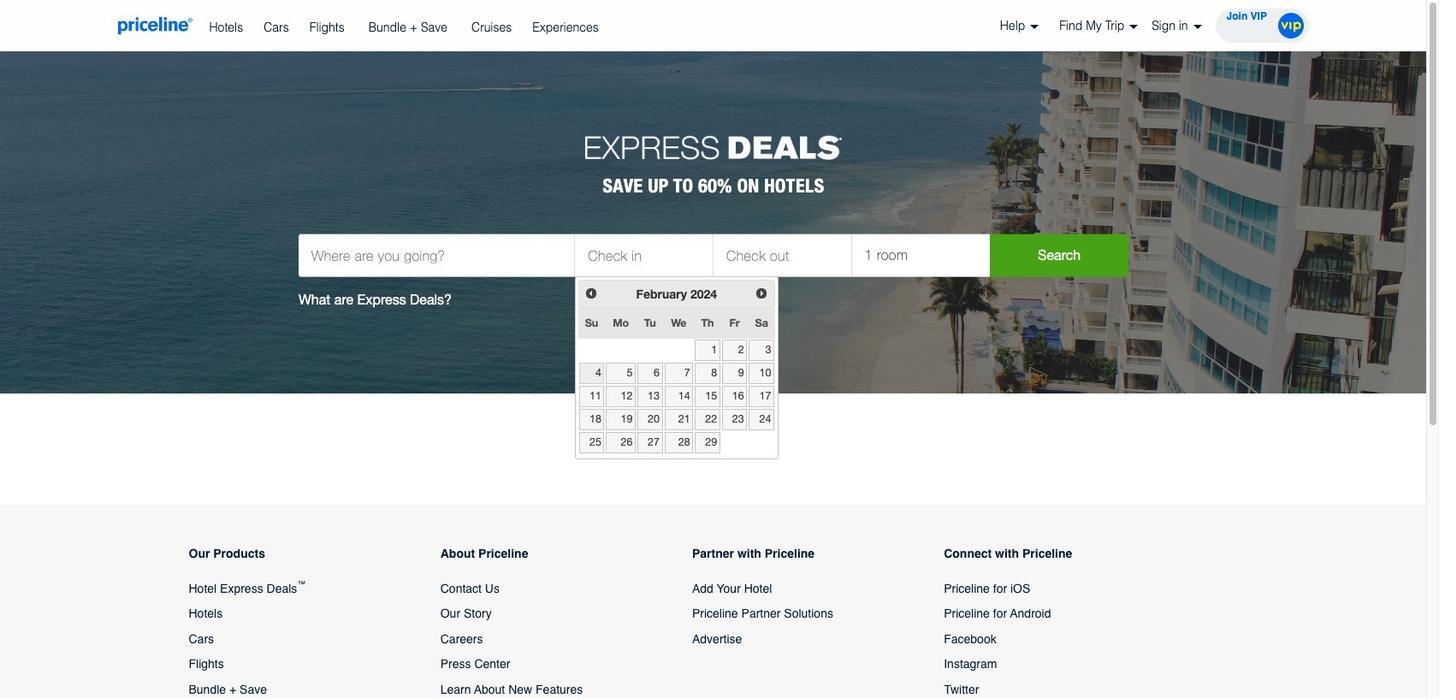 Task type: vqa. For each thing, say whether or not it's contained in the screenshot.
Calendar IMAGE for Pick-up field
no



Task type: describe. For each thing, give the bounding box(es) containing it.
Check out text field
[[713, 234, 851, 277]]

priceline.com home image
[[118, 16, 192, 35]]

vip badge icon image
[[1278, 13, 1304, 39]]



Task type: locate. For each thing, give the bounding box(es) containing it.
None text field
[[852, 234, 990, 277]]

Where are you going? text field
[[298, 234, 574, 277]]

Check in text field
[[575, 234, 712, 277]]



